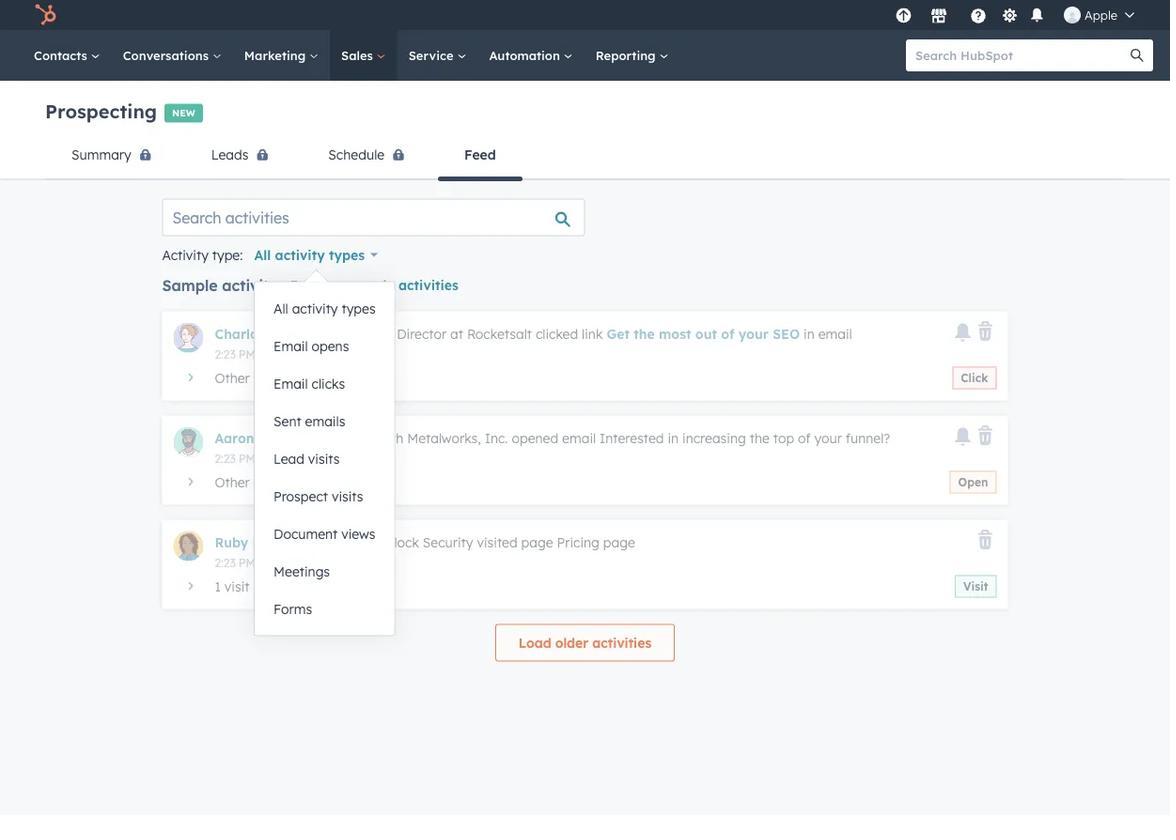 Task type: locate. For each thing, give the bounding box(es) containing it.
conversations link
[[112, 30, 233, 81]]

schedule link
[[302, 133, 438, 179]]

apple button
[[1053, 0, 1146, 30]]

apple lee image
[[1064, 7, 1081, 23]]

notifications button
[[1025, 5, 1049, 25]]

feed link
[[438, 133, 522, 181]]

reporting link
[[584, 30, 680, 81]]

marketing
[[244, 47, 309, 63]]

new
[[172, 107, 195, 119]]

contacts
[[34, 47, 91, 63]]

upgrade link
[[892, 5, 915, 25]]

leads
[[211, 147, 248, 163]]

hubspot image
[[34, 4, 56, 26]]

Search HubSpot search field
[[906, 39, 1136, 71]]

navigation
[[45, 133, 1125, 181]]

summary link
[[45, 133, 185, 179]]

leads link
[[185, 133, 302, 179]]

summary
[[71, 147, 131, 163]]



Task type: vqa. For each thing, say whether or not it's contained in the screenshot.
"Preview as mobile device" icon
no



Task type: describe. For each thing, give the bounding box(es) containing it.
sales
[[341, 47, 377, 63]]

apple menu
[[890, 0, 1148, 30]]

conversations
[[123, 47, 212, 63]]

feed
[[464, 147, 496, 163]]

help image
[[970, 8, 987, 25]]

service
[[409, 47, 457, 63]]

marketplaces button
[[919, 0, 959, 30]]

upgrade image
[[895, 8, 912, 25]]

navigation containing summary
[[45, 133, 1125, 181]]

service link
[[397, 30, 478, 81]]

search image
[[1131, 49, 1144, 62]]

settings link
[[998, 5, 1022, 25]]

reporting
[[596, 47, 659, 63]]

marketplaces image
[[930, 8, 947, 25]]

notifications image
[[1029, 8, 1046, 25]]

sales link
[[330, 30, 397, 81]]

hubspot link
[[23, 4, 70, 26]]

automation
[[489, 47, 564, 63]]

help button
[[962, 5, 994, 25]]

apple
[[1085, 7, 1117, 23]]

contacts link
[[23, 30, 112, 81]]

prospecting
[[45, 100, 157, 123]]

marketing link
[[233, 30, 330, 81]]

schedule
[[328, 147, 384, 163]]

search button
[[1121, 39, 1153, 71]]

settings image
[[1001, 8, 1018, 25]]

automation link
[[478, 30, 584, 81]]



